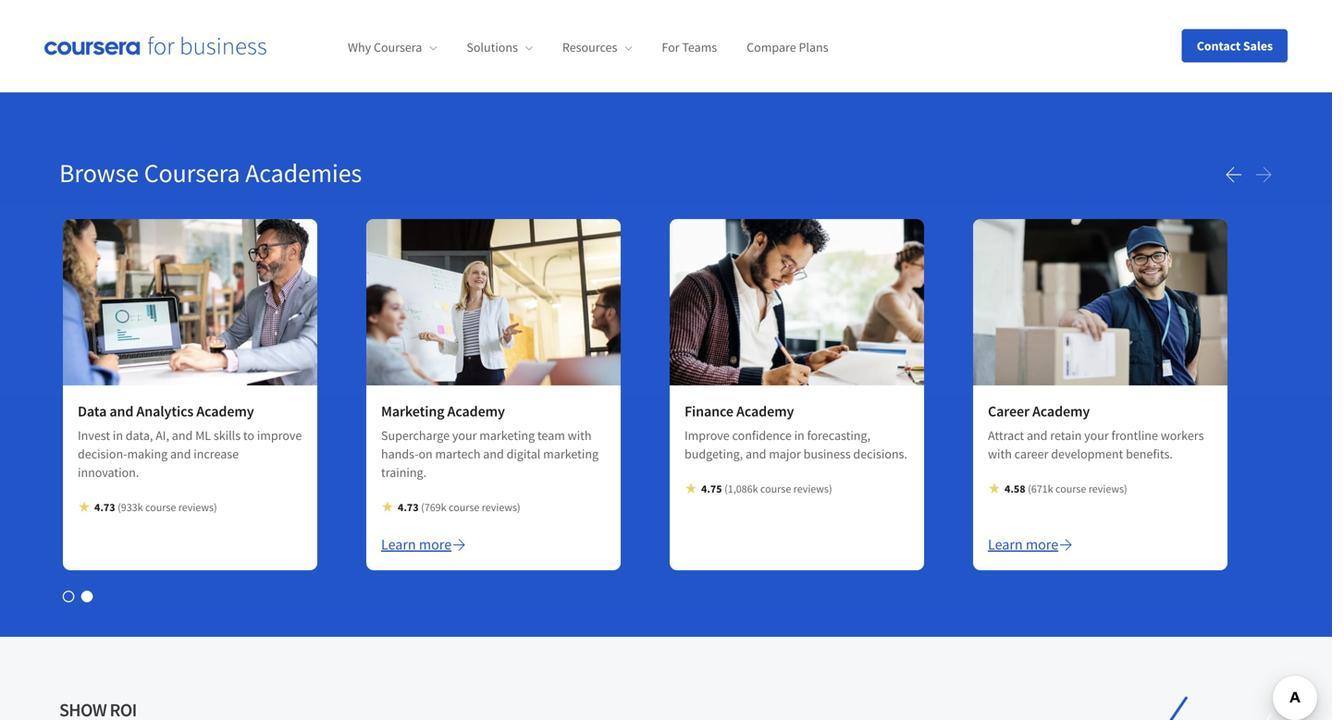 Task type: locate. For each thing, give the bounding box(es) containing it.
two individuals discussing graphs shown on laptop screen image
[[63, 219, 317, 386]]

0 horizontal spatial in
[[113, 427, 123, 444]]

learn more down 4.58
[[988, 536, 1059, 554]]

through
[[473, 32, 535, 55]]

0 vertical spatial coursera
[[374, 39, 422, 56]]

your up martech
[[452, 427, 477, 444]]

reviews for academy
[[178, 501, 214, 515]]

1 horizontal spatial more
[[1026, 536, 1059, 554]]

0 horizontal spatial your
[[101, 32, 136, 55]]

) down digital at the bottom of page
[[517, 501, 521, 515]]

0 horizontal spatial with
[[568, 427, 592, 444]]

and
[[720, 32, 750, 55], [110, 402, 134, 421], [172, 427, 193, 444], [1027, 427, 1048, 444], [170, 446, 191, 463], [483, 446, 504, 463], [746, 446, 767, 463]]

progress
[[403, 32, 469, 55]]

in
[[113, 427, 123, 444], [795, 427, 805, 444]]

1 learn more link from the left
[[381, 534, 467, 556]]

career academy attract and retain your frontline workers with career development benefits.
[[988, 402, 1205, 463]]

learn more link for career
[[988, 534, 1074, 556]]

learn more down 769k
[[381, 536, 452, 554]]

reviews down the business
[[794, 482, 829, 496]]

reviews down increase
[[178, 501, 214, 515]]

your right offer
[[101, 32, 136, 55]]

0 horizontal spatial learn more
[[381, 536, 452, 554]]

0 vertical spatial marketing
[[480, 427, 535, 444]]

in inside finance academy improve confidence in forecasting, budgeting, and major business decisions.
[[795, 427, 805, 444]]

1 more from the left
[[419, 536, 452, 554]]

employees
[[139, 32, 223, 55]]

4.73 ( 769k course reviews )
[[398, 501, 521, 515]]

1 vertical spatial coursera
[[144, 157, 240, 189]]

0 horizontal spatial 4.73
[[94, 501, 115, 515]]

2 learn more link from the left
[[988, 534, 1074, 556]]

marketing down team
[[543, 446, 599, 463]]

plans
[[799, 39, 829, 56]]

2 4.73 from the left
[[398, 501, 419, 515]]

0 horizontal spatial more
[[419, 536, 452, 554]]

(
[[725, 482, 728, 496], [1028, 482, 1032, 496], [118, 501, 121, 515], [421, 501, 425, 515]]

1 vertical spatial marketing
[[543, 446, 599, 463]]

coursera for browse
[[144, 157, 240, 189]]

forecasting,
[[808, 427, 871, 444]]

to
[[243, 427, 255, 444]]

with
[[568, 427, 592, 444], [988, 446, 1012, 463]]

( for attract
[[1028, 482, 1032, 496]]

course right "671k"
[[1056, 482, 1087, 496]]

paths
[[322, 32, 365, 55]]

digital
[[507, 446, 541, 463]]

with inside career academy attract and retain your frontline workers with career development benefits.
[[988, 446, 1012, 463]]

and inside career academy attract and retain your frontline workers with career development benefits.
[[1027, 427, 1048, 444]]

decision-
[[78, 446, 127, 463]]

sales
[[1244, 37, 1274, 54]]

for teams
[[662, 39, 717, 56]]

and down confidence
[[746, 446, 767, 463]]

on
[[419, 446, 433, 463]]

increase
[[194, 446, 239, 463]]

4.73
[[94, 501, 115, 515], [398, 501, 419, 515]]

and left digital at the bottom of page
[[483, 446, 504, 463]]

learn more link for marketing
[[381, 534, 467, 556]]

and right making
[[170, 446, 191, 463]]

that
[[369, 32, 400, 55]]

your up development at the right bottom of page
[[1085, 427, 1109, 444]]

0 horizontal spatial marketing
[[480, 427, 535, 444]]

improve
[[685, 427, 730, 444]]

academy for marketing academy
[[448, 402, 505, 421]]

more
[[419, 536, 452, 554], [1026, 536, 1059, 554]]

0 vertical spatial with
[[568, 427, 592, 444]]

reviews down digital at the bottom of page
[[482, 501, 517, 515]]

4.73 left 769k
[[398, 501, 419, 515]]

contact
[[1197, 37, 1241, 54]]

2 academy from the left
[[448, 402, 505, 421]]

1 horizontal spatial in
[[795, 427, 805, 444]]

( down 'training.'
[[421, 501, 425, 515]]

with down attract
[[988, 446, 1012, 463]]

4.73 for analytics
[[94, 501, 115, 515]]

1 in from the left
[[113, 427, 123, 444]]

hands-
[[381, 446, 419, 463]]

course
[[761, 482, 792, 496], [1056, 482, 1087, 496], [145, 501, 176, 515], [449, 501, 480, 515]]

more down "671k"
[[1026, 536, 1059, 554]]

career
[[1015, 446, 1049, 463]]

development
[[1052, 446, 1124, 463]]

) down increase
[[214, 501, 217, 515]]

)
[[829, 482, 833, 496], [1125, 482, 1128, 496], [214, 501, 217, 515], [517, 501, 521, 515]]

671k
[[1032, 482, 1054, 496]]

( for supercharge
[[421, 501, 425, 515]]

reviews for your
[[482, 501, 517, 515]]

academy inside marketing academy supercharge your marketing team with hands-on martech and digital marketing training.
[[448, 402, 505, 421]]

( down innovation.
[[118, 501, 121, 515]]

( right 4.58
[[1028, 482, 1032, 496]]

learn more link
[[381, 534, 467, 556], [988, 534, 1074, 556]]

why coursera
[[348, 39, 422, 56]]

course right "1,086k"
[[761, 482, 792, 496]]

2 learn more from the left
[[988, 536, 1059, 554]]

learn down 4.58
[[988, 536, 1023, 554]]

3 academy from the left
[[737, 402, 794, 421]]

academy inside data and analytics academy invest in data, ai, and ml skills to improve decision-making and increase innovation.
[[196, 402, 254, 421]]

levels.
[[59, 58, 107, 81]]

1 4.73 from the left
[[94, 501, 115, 515]]

in inside data and analytics academy invest in data, ai, and ml skills to improve decision-making and increase innovation.
[[113, 427, 123, 444]]

course right 933k
[[145, 501, 176, 515]]

academy up skills
[[196, 402, 254, 421]]

more down 769k
[[419, 536, 452, 554]]

supercharge
[[381, 427, 450, 444]]

1 horizontal spatial learn more
[[988, 536, 1059, 554]]

1 horizontal spatial your
[[452, 427, 477, 444]]

academy inside career academy attract and retain your frontline workers with career development benefits.
[[1033, 402, 1090, 421]]

and up career
[[1027, 427, 1048, 444]]

retain
[[1051, 427, 1082, 444]]

course right 769k
[[449, 501, 480, 515]]

learn more link down "671k"
[[988, 534, 1074, 556]]

why coursera link
[[348, 39, 437, 56]]

769k
[[425, 501, 447, 515]]

workers
[[1161, 427, 1205, 444]]

with right team
[[568, 427, 592, 444]]

learn down 4.73 ( 769k course reviews )
[[381, 536, 416, 554]]

data,
[[126, 427, 153, 444]]

frontline
[[1112, 427, 1159, 444]]

academy up martech
[[448, 402, 505, 421]]

more for marketing
[[419, 536, 452, 554]]

marketing
[[381, 402, 445, 421]]

4.58 ( 671k course reviews )
[[1005, 482, 1128, 496]]

resources link
[[563, 39, 632, 56]]

in up major
[[795, 427, 805, 444]]

1 horizontal spatial learn
[[988, 536, 1023, 554]]

in left 'data,'
[[113, 427, 123, 444]]

4.58
[[1005, 482, 1026, 496]]

1 vertical spatial with
[[988, 446, 1012, 463]]

browse coursera academies
[[59, 157, 362, 189]]

budgeting,
[[685, 446, 743, 463]]

learn
[[381, 536, 416, 554], [988, 536, 1023, 554]]

marketing
[[480, 427, 535, 444], [543, 446, 599, 463]]

your
[[101, 32, 136, 55], [452, 427, 477, 444], [1085, 427, 1109, 444]]

innovation.
[[78, 464, 139, 481]]

slides element
[[59, 588, 1274, 606]]

1 learn from the left
[[381, 536, 416, 554]]

2 horizontal spatial your
[[1085, 427, 1109, 444]]

teams
[[682, 39, 717, 56]]

offer your employees curated skill paths that progress through beginner, intermediate, and advanced levels.
[[59, 32, 827, 81]]

1 academy from the left
[[196, 402, 254, 421]]

and right data
[[110, 402, 134, 421]]

( for improve
[[725, 482, 728, 496]]

( right the 4.75
[[725, 482, 728, 496]]

0 horizontal spatial learn
[[381, 536, 416, 554]]

( for analytics
[[118, 501, 121, 515]]

1 horizontal spatial learn more link
[[988, 534, 1074, 556]]

2 in from the left
[[795, 427, 805, 444]]

and right teams
[[720, 32, 750, 55]]

and inside offer your employees curated skill paths that progress through beginner, intermediate, and advanced levels.
[[720, 32, 750, 55]]

academy up confidence
[[737, 402, 794, 421]]

4.73 left 933k
[[94, 501, 115, 515]]

1 learn more from the left
[[381, 536, 452, 554]]

marketing up digital at the bottom of page
[[480, 427, 535, 444]]

1 horizontal spatial coursera
[[374, 39, 422, 56]]

academy inside finance academy improve confidence in forecasting, budgeting, and major business decisions.
[[737, 402, 794, 421]]

1 horizontal spatial marketing
[[543, 446, 599, 463]]

reviews down development at the right bottom of page
[[1089, 482, 1125, 496]]

career
[[988, 402, 1030, 421]]

4 academy from the left
[[1033, 402, 1090, 421]]

learn more link down 769k
[[381, 534, 467, 556]]

academy
[[196, 402, 254, 421], [448, 402, 505, 421], [737, 402, 794, 421], [1033, 402, 1090, 421]]

) for your
[[517, 501, 521, 515]]

2 more from the left
[[1026, 536, 1059, 554]]

beginner,
[[538, 32, 610, 55]]

coursera
[[374, 39, 422, 56], [144, 157, 240, 189]]

) down the business
[[829, 482, 833, 496]]

reviews
[[794, 482, 829, 496], [1089, 482, 1125, 496], [178, 501, 214, 515], [482, 501, 517, 515]]

data and analytics academy invest in data, ai, and ml skills to improve decision-making and increase innovation.
[[78, 402, 302, 481]]

) for and
[[1125, 482, 1128, 496]]

1 horizontal spatial 4.73
[[398, 501, 419, 515]]

course for academy
[[145, 501, 176, 515]]

1 horizontal spatial with
[[988, 446, 1012, 463]]

team
[[538, 427, 565, 444]]

solutions link
[[467, 39, 533, 56]]

learn more
[[381, 536, 452, 554], [988, 536, 1059, 554]]

) down benefits.
[[1125, 482, 1128, 496]]

academy up retain
[[1033, 402, 1090, 421]]

0 horizontal spatial coursera
[[144, 157, 240, 189]]

course for and
[[1056, 482, 1087, 496]]

2 learn from the left
[[988, 536, 1023, 554]]

0 horizontal spatial learn more link
[[381, 534, 467, 556]]



Task type: vqa. For each thing, say whether or not it's contained in the screenshot.
benefits.
yes



Task type: describe. For each thing, give the bounding box(es) containing it.
advanced
[[753, 32, 827, 55]]

ml
[[195, 427, 211, 444]]

academy for finance academy
[[737, 402, 794, 421]]

decisions.
[[854, 446, 908, 463]]

skill
[[288, 32, 319, 55]]

) for academy
[[214, 501, 217, 515]]

invest
[[78, 427, 110, 444]]

1,086k
[[728, 482, 759, 496]]

skills
[[214, 427, 241, 444]]

data
[[78, 402, 107, 421]]

your inside career academy attract and retain your frontline workers with career development benefits.
[[1085, 427, 1109, 444]]

contact sales button
[[1183, 29, 1288, 62]]

attract
[[988, 427, 1025, 444]]

why
[[348, 39, 371, 56]]

offer
[[59, 32, 97, 55]]

business
[[804, 446, 851, 463]]

improve
[[257, 427, 302, 444]]

4.75
[[702, 482, 722, 496]]

learn more for career
[[988, 536, 1059, 554]]

browse
[[59, 157, 139, 189]]

learn more for marketing
[[381, 536, 452, 554]]

marketing professional in front of whiteboard brainstorming with team image
[[367, 219, 621, 386]]

finance
[[685, 402, 734, 421]]

for
[[662, 39, 680, 56]]

ai,
[[156, 427, 169, 444]]

4.73 ( 933k course reviews )
[[94, 501, 217, 515]]

academies
[[245, 157, 362, 189]]

finance academy improve confidence in forecasting, budgeting, and major business decisions.
[[685, 402, 908, 463]]

curated
[[226, 32, 285, 55]]

933k
[[121, 501, 143, 515]]

your inside marketing academy supercharge your marketing team with hands-on martech and digital marketing training.
[[452, 427, 477, 444]]

course for confidence
[[761, 482, 792, 496]]

benefits.
[[1126, 446, 1173, 463]]

and inside marketing academy supercharge your marketing team with hands-on martech and digital marketing training.
[[483, 446, 504, 463]]

resources
[[563, 39, 618, 56]]

more for career
[[1026, 536, 1059, 554]]

learn for marketing
[[381, 536, 416, 554]]

reviews for and
[[1089, 482, 1125, 496]]

contact sales
[[1197, 37, 1274, 54]]

reviews for confidence
[[794, 482, 829, 496]]

learn for career
[[988, 536, 1023, 554]]

academy for career academy
[[1033, 402, 1090, 421]]

course for your
[[449, 501, 480, 515]]

martech
[[435, 446, 481, 463]]

major
[[769, 446, 801, 463]]

training.
[[381, 464, 427, 481]]

compare plans link
[[747, 39, 829, 56]]

and right ai,
[[172, 427, 193, 444]]

compare
[[747, 39, 797, 56]]

with inside marketing academy supercharge your marketing team with hands-on martech and digital marketing training.
[[568, 427, 592, 444]]

) for confidence
[[829, 482, 833, 496]]

individual at desk with calculator and pen reviewing paperwork image
[[670, 219, 925, 386]]

compare plans
[[747, 39, 829, 56]]

making
[[127, 446, 168, 463]]

and inside finance academy improve confidence in forecasting, budgeting, and major business decisions.
[[746, 446, 767, 463]]

prepare workers for entry-level digital jobs image
[[974, 219, 1228, 386]]

confidence
[[733, 427, 792, 444]]

coursera for business image
[[44, 36, 267, 55]]

analytics
[[136, 402, 194, 421]]

coursera for why
[[374, 39, 422, 56]]

solutions
[[467, 39, 518, 56]]

4.73 for supercharge
[[398, 501, 419, 515]]

intermediate,
[[613, 32, 717, 55]]

for teams link
[[662, 39, 717, 56]]

your inside offer your employees curated skill paths that progress through beginner, intermediate, and advanced levels.
[[101, 32, 136, 55]]

4.75 ( 1,086k course reviews )
[[702, 482, 833, 496]]

marketing academy supercharge your marketing team with hands-on martech and digital marketing training.
[[381, 402, 599, 481]]



